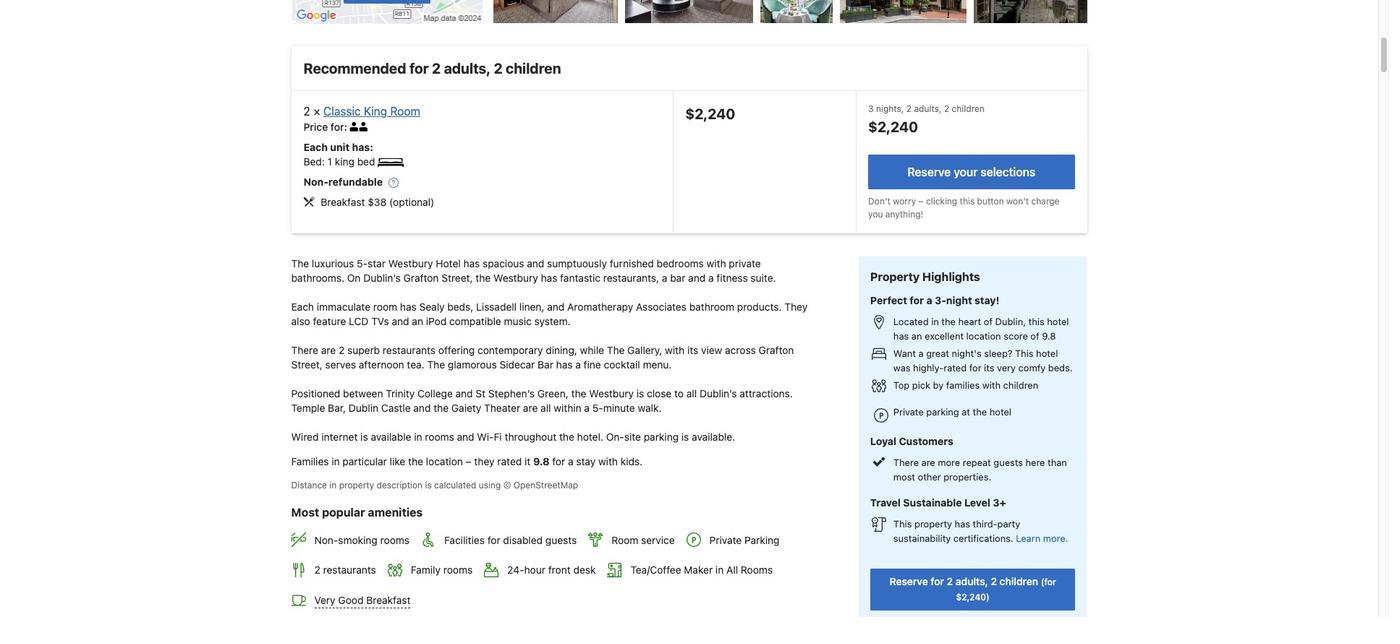 Task type: describe. For each thing, give the bounding box(es) containing it.
with down 'very' on the right bottom
[[982, 379, 1001, 391]]

bed
[[357, 156, 375, 168]]

a left bar
[[662, 272, 667, 284]]

customers
[[899, 435, 954, 448]]

and right bar
[[688, 272, 706, 284]]

to
[[674, 388, 684, 400]]

price
[[304, 121, 328, 133]]

adults, for recommended
[[444, 60, 491, 77]]

distance in property description is calculated using © openstreetmap
[[291, 480, 578, 491]]

an inside the luxurious 5-star westbury hotel has spacious and sumptuously furnished bedrooms with private bathrooms. on dublin's grafton street, the westbury has fantastic restaurants, a bar and a fitness suite. each immaculate room has sealy beds, lissadell linen, and aromatherapy associates bathroom products. they also feature lcd tvs and an ipod compatible music system. there are 2 superb restaurants offering contemporary dining, while the gallery, with its view across grafton street, serves afternoon tea. the glamorous sidecar bar has a fine cocktail menu. positioned between trinity college and st stephen's green, the westbury is close to all dublin's attractions. temple bar, dublin castle and the gaiety theater are all within a 5-minute walk. wired internet is available in rooms and wi-fi throughout the hotel. on-site parking is available.
[[412, 315, 423, 328]]

(optional)
[[389, 196, 434, 208]]

reserve your selections
[[908, 166, 1036, 179]]

adults, for reserve
[[956, 576, 988, 588]]

want a great night's sleep? this hotel was highly-rated for its very comfy beds.
[[893, 348, 1073, 374]]

menu.
[[643, 359, 672, 371]]

bedrooms
[[657, 257, 704, 270]]

0 vertical spatial parking
[[926, 407, 959, 418]]

0 vertical spatial 5-
[[357, 257, 368, 270]]

1 vertical spatial rooms
[[380, 535, 410, 547]]

bar,
[[328, 402, 346, 414]]

hour
[[524, 565, 546, 577]]

1 vertical spatial guests
[[545, 535, 577, 547]]

fitness
[[717, 272, 748, 284]]

3 nights, 2 adults, 2 children $2,240
[[868, 104, 985, 135]]

0 vertical spatial breakfast
[[321, 196, 365, 208]]

non-smoking rooms
[[314, 535, 410, 547]]

level
[[964, 497, 990, 509]]

gaiety
[[451, 402, 481, 414]]

stephen's
[[488, 388, 535, 400]]

tea/coffee maker in all rooms
[[631, 565, 773, 577]]

1 horizontal spatial grafton
[[759, 344, 794, 357]]

0 horizontal spatial dublin's
[[363, 272, 401, 284]]

occupancy image
[[359, 122, 369, 132]]

location inside located in the heart of dublin, this hotel has an excellent location score of 9.8
[[966, 330, 1001, 342]]

unit
[[330, 141, 350, 153]]

selections
[[981, 166, 1036, 179]]

trinity
[[386, 388, 415, 400]]

and down college
[[413, 402, 431, 414]]

this inside this property has third-party sustainability certifications. learn more.
[[893, 519, 912, 530]]

kids.
[[621, 456, 643, 468]]

in for particular
[[332, 456, 340, 468]]

very
[[314, 595, 335, 607]]

0 vertical spatial the
[[291, 257, 309, 270]]

refundable
[[328, 176, 383, 188]]

immaculate
[[317, 301, 371, 313]]

walk.
[[638, 402, 662, 414]]

is up walk.
[[637, 388, 644, 400]]

0 horizontal spatial westbury
[[388, 257, 433, 270]]

is left 'available.'
[[681, 431, 689, 443]]

0 horizontal spatial $2,240
[[685, 105, 735, 122]]

1 vertical spatial 9.8
[[533, 456, 550, 468]]

$2,240 inside 3 nights, 2 adults, 2 children $2,240
[[868, 119, 918, 135]]

0 horizontal spatial location
[[426, 456, 463, 468]]

worry
[[893, 196, 916, 207]]

reserve your selections link
[[868, 155, 1075, 189]]

families in particular like the location – they rated it 9.8 for a stay with kids.
[[291, 456, 643, 468]]

9.8 inside located in the heart of dublin, this hotel has an excellent location score of 9.8
[[1042, 330, 1056, 342]]

your
[[954, 166, 978, 179]]

– inside don't worry – clicking this button won't charge you anything!
[[919, 196, 924, 207]]

1 horizontal spatial 5-
[[592, 402, 603, 414]]

certifications.
[[954, 533, 1013, 545]]

its inside the luxurious 5-star westbury hotel has spacious and sumptuously furnished bedrooms with private bathrooms. on dublin's grafton street, the westbury has fantastic restaurants, a bar and a fitness suite. each immaculate room has sealy beds, lissadell linen, and aromatherapy associates bathroom products. they also feature lcd tvs and an ipod compatible music system. there are 2 superb restaurants offering contemporary dining, while the gallery, with its view across grafton street, serves afternoon tea. the glamorous sidecar bar has a fine cocktail menu. positioned between trinity college and st stephen's green, the westbury is close to all dublin's attractions. temple bar, dublin castle and the gaiety theater are all within a 5-minute walk. wired internet is available in rooms and wi-fi throughout the hotel. on-site parking is available.
[[687, 344, 698, 357]]

2 vertical spatial westbury
[[589, 388, 634, 400]]

king
[[335, 156, 354, 168]]

with up menu.
[[665, 344, 685, 357]]

classic king room link
[[323, 105, 420, 118]]

button
[[977, 196, 1004, 207]]

hotel inside located in the heart of dublin, this hotel has an excellent location score of 9.8
[[1047, 316, 1069, 327]]

rated inside want a great night's sleep? this hotel was highly-rated for its very comfy beds.
[[944, 362, 967, 374]]

temple
[[291, 402, 325, 414]]

adults, for 3
[[914, 104, 942, 114]]

more.
[[1043, 533, 1068, 545]]

3
[[868, 104, 874, 114]]

2 vertical spatial hotel
[[990, 407, 1012, 418]]

2 ×
[[304, 105, 320, 118]]

furnished
[[610, 257, 654, 270]]

positioned
[[291, 388, 340, 400]]

family
[[411, 565, 441, 577]]

travel
[[870, 497, 901, 509]]

1 vertical spatial the
[[607, 344, 625, 357]]

rooms inside the luxurious 5-star westbury hotel has spacious and sumptuously furnished bedrooms with private bathrooms. on dublin's grafton street, the westbury has fantastic restaurants, a bar and a fitness suite. each immaculate room has sealy beds, lissadell linen, and aromatherapy associates bathroom products. they also feature lcd tvs and an ipod compatible music system. there are 2 superb restaurants offering contemporary dining, while the gallery, with its view across grafton street, serves afternoon tea. the glamorous sidecar bar has a fine cocktail menu. positioned between trinity college and st stephen's green, the westbury is close to all dublin's attractions. temple bar, dublin castle and the gaiety theater are all within a 5-minute walk. wired internet is available in rooms and wi-fi throughout the hotel. on-site parking is available.
[[425, 431, 454, 443]]

popular
[[322, 506, 365, 519]]

it
[[525, 456, 531, 468]]

learn more. link
[[1016, 533, 1068, 545]]

1 vertical spatial breakfast
[[366, 595, 411, 607]]

there are more repeat guests here than most other properties.
[[893, 457, 1067, 483]]

has down dining,
[[556, 359, 573, 371]]

night's
[[952, 348, 982, 359]]

king
[[364, 105, 387, 118]]

front
[[548, 565, 571, 577]]

private for private parking
[[710, 535, 742, 547]]

clicking
[[926, 196, 957, 207]]

associates
[[636, 301, 687, 313]]

glamorous
[[448, 359, 497, 371]]

1 horizontal spatial room
[[612, 535, 638, 547]]

3+
[[993, 497, 1006, 509]]

attractions.
[[740, 388, 793, 400]]

reserve for reserve for 2 adults, 2 children
[[890, 576, 928, 588]]

facilities for disabled guests
[[444, 535, 577, 547]]

hotel inside want a great night's sleep? this hotel was highly-rated for its very comfy beds.
[[1036, 348, 1058, 359]]

1 vertical spatial westbury
[[493, 272, 538, 284]]

highly-
[[913, 362, 944, 374]]

this property has third-party sustainability certifications. learn more.
[[893, 519, 1068, 545]]

1 vertical spatial all
[[541, 402, 551, 414]]

bar
[[670, 272, 685, 284]]

with right stay
[[598, 456, 618, 468]]

property
[[870, 270, 920, 283]]

night
[[946, 294, 972, 306]]

a right within
[[584, 402, 590, 414]]

the left the hotel.
[[559, 431, 574, 443]]

using
[[479, 480, 501, 491]]

and right spacious
[[527, 257, 544, 270]]

luxurious
[[312, 257, 354, 270]]

has right room
[[400, 301, 417, 313]]

at
[[962, 407, 970, 418]]

for for price for :
[[331, 121, 344, 133]]

24-
[[507, 565, 524, 577]]

1 horizontal spatial the
[[427, 359, 445, 371]]

1 vertical spatial dublin's
[[700, 388, 737, 400]]

fantastic
[[560, 272, 601, 284]]

located in the heart of dublin, this hotel has an excellent location score of 9.8
[[893, 316, 1069, 342]]

has left fantastic
[[541, 272, 557, 284]]

2 inside the luxurious 5-star westbury hotel has spacious and sumptuously furnished bedrooms with private bathrooms. on dublin's grafton street, the westbury has fantastic restaurants, a bar and a fitness suite. each immaculate room has sealy beds, lissadell linen, and aromatherapy associates bathroom products. they also feature lcd tvs and an ipod compatible music system. there are 2 superb restaurants offering contemporary dining, while the gallery, with its view across grafton street, serves afternoon tea. the glamorous sidecar bar has a fine cocktail menu. positioned between trinity college and st stephen's green, the westbury is close to all dublin's attractions. temple bar, dublin castle and the gaiety theater are all within a 5-minute walk. wired internet is available in rooms and wi-fi throughout the hotel. on-site parking is available.
[[339, 344, 345, 357]]

beds.
[[1048, 362, 1073, 374]]

price for :
[[304, 121, 350, 133]]

ipod
[[426, 315, 447, 328]]

children for top pick by families with children
[[1003, 379, 1038, 391]]

families
[[946, 379, 980, 391]]

for for facilities for disabled guests
[[487, 535, 500, 547]]

:
[[344, 121, 347, 133]]

aromatherapy
[[567, 301, 633, 313]]

most
[[893, 471, 915, 483]]

for for reserve for 2 adults, 2 children
[[931, 576, 944, 588]]

bar
[[538, 359, 553, 371]]

this inside located in the heart of dublin, this hotel has an excellent location score of 9.8
[[1029, 316, 1045, 327]]

the right like at bottom left
[[408, 456, 423, 468]]

recommended
[[304, 60, 406, 77]]

comfy
[[1018, 362, 1046, 374]]

minute
[[603, 402, 635, 414]]



Task type: vqa. For each thing, say whether or not it's contained in the screenshot.
swimming at the bottom of page
no



Task type: locate. For each thing, give the bounding box(es) containing it.
1 vertical spatial rated
[[497, 456, 522, 468]]

restaurants inside the luxurious 5-star westbury hotel has spacious and sumptuously furnished bedrooms with private bathrooms. on dublin's grafton street, the westbury has fantastic restaurants, a bar and a fitness suite. each immaculate room has sealy beds, lissadell linen, and aromatherapy associates bathroom products. they also feature lcd tvs and an ipod compatible music system. there are 2 superb restaurants offering contemporary dining, while the gallery, with its view across grafton street, serves afternoon tea. the glamorous sidecar bar has a fine cocktail menu. positioned between trinity college and st stephen's green, the westbury is close to all dublin's attractions. temple bar, dublin castle and the gaiety theater are all within a 5-minute walk. wired internet is available in rooms and wi-fi throughout the hotel. on-site parking is available.
[[383, 344, 436, 357]]

has down located
[[893, 330, 909, 342]]

between
[[343, 388, 383, 400]]

2 restaurants
[[314, 565, 376, 577]]

of
[[984, 316, 993, 327], [1031, 330, 1039, 342]]

room
[[390, 105, 420, 118], [612, 535, 638, 547]]

1 horizontal spatial breakfast
[[366, 595, 411, 607]]

offering
[[438, 344, 475, 357]]

private down top
[[893, 407, 924, 418]]

0 vertical spatial all
[[686, 388, 697, 400]]

non- for refundable
[[304, 176, 328, 188]]

the up bathrooms. on the top
[[291, 257, 309, 270]]

room
[[373, 301, 397, 313]]

a up highly- on the bottom of page
[[919, 348, 924, 359]]

$2,240
[[685, 105, 735, 122], [868, 119, 918, 135]]

–
[[919, 196, 924, 207], [466, 456, 471, 468]]

has inside this property has third-party sustainability certifications. learn more.
[[955, 519, 970, 530]]

fi
[[494, 431, 502, 443]]

are inside there are more repeat guests here than most other properties.
[[921, 457, 935, 469]]

rooms down facilities on the bottom left
[[443, 565, 473, 577]]

this inside don't worry – clicking this button won't charge you anything!
[[960, 196, 975, 207]]

restaurants up tea.
[[383, 344, 436, 357]]

0 horizontal spatial adults,
[[444, 60, 491, 77]]

1 vertical spatial restaurants
[[323, 565, 376, 577]]

0 vertical spatial –
[[919, 196, 924, 207]]

parking
[[745, 535, 780, 547]]

adults, inside 3 nights, 2 adults, 2 children $2,240
[[914, 104, 942, 114]]

contemporary
[[478, 344, 543, 357]]

9.8
[[1042, 330, 1056, 342], [533, 456, 550, 468]]

reserve up clicking
[[908, 166, 951, 179]]

5- up the hotel.
[[592, 402, 603, 414]]

perfect for a 3-night stay!
[[870, 294, 1000, 306]]

parking inside the luxurious 5-star westbury hotel has spacious and sumptuously furnished bedrooms with private bathrooms. on dublin's grafton street, the westbury has fantastic restaurants, a bar and a fitness suite. each immaculate room has sealy beds, lissadell linen, and aromatherapy associates bathroom products. they also feature lcd tvs and an ipod compatible music system. there are 2 superb restaurants offering contemporary dining, while the gallery, with its view across grafton street, serves afternoon tea. the glamorous sidecar bar has a fine cocktail menu. positioned between trinity college and st stephen's green, the westbury is close to all dublin's attractions. temple bar, dublin castle and the gaiety theater are all within a 5-minute walk. wired internet is available in rooms and wi-fi throughout the hotel. on-site parking is available.
[[644, 431, 679, 443]]

anything!
[[885, 209, 923, 220]]

0 vertical spatial an
[[412, 315, 423, 328]]

an down located
[[912, 330, 922, 342]]

charge
[[1031, 196, 1060, 207]]

private parking at the hotel
[[893, 407, 1012, 418]]

description
[[377, 480, 423, 491]]

serves
[[325, 359, 356, 371]]

its down sleep?
[[984, 362, 994, 374]]

there inside there are more repeat guests here than most other properties.
[[893, 457, 919, 469]]

more details on meals and payment options image
[[389, 178, 399, 188]]

0 horizontal spatial parking
[[644, 431, 679, 443]]

forkknife image
[[304, 197, 315, 207]]

2 vertical spatial adults,
[[956, 576, 988, 588]]

st
[[476, 388, 486, 400]]

grafton down 'hotel'
[[403, 272, 439, 284]]

available.
[[692, 431, 735, 443]]

for inside want a great night's sleep? this hotel was highly-rated for its very comfy beds.
[[969, 362, 981, 374]]

0 horizontal spatial all
[[541, 402, 551, 414]]

2 vertical spatial the
[[427, 359, 445, 371]]

are down stephen's
[[523, 402, 538, 414]]

breakfast down non-refundable
[[321, 196, 365, 208]]

a left fine on the left of the page
[[575, 359, 581, 371]]

you
[[868, 209, 883, 220]]

its
[[687, 344, 698, 357], [984, 362, 994, 374]]

occupancy image
[[350, 122, 359, 132]]

loyal customers
[[870, 435, 954, 448]]

perfect
[[870, 294, 907, 306]]

good
[[338, 595, 364, 607]]

hotel.
[[577, 431, 603, 443]]

1 vertical spatial non-
[[314, 535, 338, 547]]

3-
[[935, 294, 946, 306]]

there down also
[[291, 344, 318, 357]]

1 horizontal spatial rated
[[944, 362, 967, 374]]

1 vertical spatial are
[[523, 402, 538, 414]]

1 horizontal spatial dublin's
[[700, 388, 737, 400]]

1 vertical spatial grafton
[[759, 344, 794, 357]]

2 horizontal spatial adults,
[[956, 576, 988, 588]]

is
[[637, 388, 644, 400], [360, 431, 368, 443], [681, 431, 689, 443], [425, 480, 432, 491]]

1 horizontal spatial adults,
[[914, 104, 942, 114]]

stay!
[[975, 294, 1000, 306]]

1 vertical spatial property
[[915, 519, 952, 530]]

recommended for 2 adults,  2 children
[[304, 60, 561, 77]]

0 vertical spatial 9.8
[[1042, 330, 1056, 342]]

rated left it at the left bottom of page
[[497, 456, 522, 468]]

1 horizontal spatial are
[[523, 402, 538, 414]]

westbury
[[388, 257, 433, 270], [493, 272, 538, 284], [589, 388, 634, 400]]

a inside want a great night's sleep? this hotel was highly-rated for its very comfy beds.
[[919, 348, 924, 359]]

the up within
[[571, 388, 586, 400]]

0 horizontal spatial guests
[[545, 535, 577, 547]]

guests inside there are more repeat guests here than most other properties.
[[994, 457, 1023, 469]]

1 horizontal spatial this
[[1015, 348, 1034, 359]]

non- for smoking
[[314, 535, 338, 547]]

highlights
[[922, 270, 980, 283]]

0 vertical spatial hotel
[[1047, 316, 1069, 327]]

cocktail
[[604, 359, 640, 371]]

$38
[[368, 196, 387, 208]]

1 vertical spatial reserve
[[890, 576, 928, 588]]

than
[[1048, 457, 1067, 469]]

0 vertical spatial each
[[304, 141, 328, 153]]

property up sustainability
[[915, 519, 952, 530]]

1 horizontal spatial –
[[919, 196, 924, 207]]

of right score
[[1031, 330, 1039, 342]]

more
[[938, 457, 960, 469]]

in down the "internet"
[[332, 456, 340, 468]]

service
[[641, 535, 675, 547]]

they
[[785, 301, 808, 313]]

5-
[[357, 257, 368, 270], [592, 402, 603, 414]]

0 horizontal spatial this
[[960, 196, 975, 207]]

– left they
[[466, 456, 471, 468]]

1 vertical spatial this
[[893, 519, 912, 530]]

breakfast $38 (optional)
[[321, 196, 434, 208]]

street, down 'hotel'
[[442, 272, 473, 284]]

1 horizontal spatial $2,240
[[868, 119, 918, 135]]

0 vertical spatial dublin's
[[363, 272, 401, 284]]

has left third-
[[955, 519, 970, 530]]

loyal
[[870, 435, 896, 448]]

1 vertical spatial 5-
[[592, 402, 603, 414]]

in up excellent at the right bottom of page
[[931, 316, 939, 327]]

in right distance
[[329, 480, 337, 491]]

1 vertical spatial parking
[[644, 431, 679, 443]]

the right at
[[973, 407, 987, 418]]

0 horizontal spatial 9.8
[[533, 456, 550, 468]]

breakfast right good
[[366, 595, 411, 607]]

want
[[893, 348, 916, 359]]

its left view
[[687, 344, 698, 357]]

in for the
[[931, 316, 939, 327]]

0 horizontal spatial private
[[710, 535, 742, 547]]

room right king
[[390, 105, 420, 118]]

westbury right star
[[388, 257, 433, 270]]

and left the wi-
[[457, 431, 474, 443]]

the down college
[[434, 402, 449, 414]]

rooms up "families in particular like the location – they rated it 9.8 for a stay with kids."
[[425, 431, 454, 443]]

2 vertical spatial rooms
[[443, 565, 473, 577]]

2 × classic king room
[[304, 105, 420, 118]]

1 vertical spatial its
[[984, 362, 994, 374]]

and up system.
[[547, 301, 565, 313]]

1 vertical spatial location
[[426, 456, 463, 468]]

1 vertical spatial of
[[1031, 330, 1039, 342]]

restaurants up good
[[323, 565, 376, 577]]

1 horizontal spatial of
[[1031, 330, 1039, 342]]

room left service
[[612, 535, 638, 547]]

on-
[[606, 431, 624, 443]]

top
[[893, 379, 910, 391]]

0 horizontal spatial room
[[390, 105, 420, 118]]

is up particular
[[360, 431, 368, 443]]

1 vertical spatial room
[[612, 535, 638, 547]]

guests up 'front'
[[545, 535, 577, 547]]

0 horizontal spatial –
[[466, 456, 471, 468]]

for for recommended for 2 adults,  2 children
[[409, 60, 429, 77]]

location down the heart
[[966, 330, 1001, 342]]

0 horizontal spatial this
[[893, 519, 912, 530]]

0 horizontal spatial 5-
[[357, 257, 368, 270]]

room service
[[612, 535, 675, 547]]

– right worry
[[919, 196, 924, 207]]

this
[[1015, 348, 1034, 359], [893, 519, 912, 530]]

breakfast
[[321, 196, 365, 208], [366, 595, 411, 607]]

this up the comfy
[[1015, 348, 1034, 359]]

each up also
[[291, 301, 314, 313]]

sleep?
[[984, 348, 1012, 359]]

westbury up minute
[[589, 388, 634, 400]]

for down sustainability
[[931, 576, 944, 588]]

street,
[[442, 272, 473, 284], [291, 359, 323, 371]]

1 horizontal spatial property
[[915, 519, 952, 530]]

the right tea.
[[427, 359, 445, 371]]

top pick by families with children
[[893, 379, 1038, 391]]

site
[[624, 431, 641, 443]]

system.
[[534, 315, 571, 328]]

college
[[417, 388, 453, 400]]

0 horizontal spatial are
[[321, 344, 336, 357]]

party
[[997, 519, 1020, 530]]

0 vertical spatial there
[[291, 344, 318, 357]]

hotel
[[436, 257, 461, 270]]

the down spacious
[[476, 272, 491, 284]]

this inside want a great night's sleep? this hotel was highly-rated for its very comfy beds.
[[1015, 348, 1034, 359]]

in right 'available'
[[414, 431, 422, 443]]

0 vertical spatial private
[[893, 407, 924, 418]]

bathroom
[[689, 301, 734, 313]]

2 horizontal spatial are
[[921, 457, 935, 469]]

beds,
[[447, 301, 473, 313]]

particular
[[343, 456, 387, 468]]

0 vertical spatial adults,
[[444, 60, 491, 77]]

has right 'hotel'
[[463, 257, 480, 270]]

also
[[291, 315, 310, 328]]

the up cocktail in the left of the page
[[607, 344, 625, 357]]

a
[[662, 272, 667, 284], [708, 272, 714, 284], [926, 294, 932, 306], [919, 348, 924, 359], [575, 359, 581, 371], [584, 402, 590, 414], [568, 456, 573, 468]]

0 horizontal spatial street,
[[291, 359, 323, 371]]

1 vertical spatial private
[[710, 535, 742, 547]]

0 horizontal spatial property
[[339, 480, 374, 491]]

5- up on
[[357, 257, 368, 270]]

feature
[[313, 315, 346, 328]]

the inside located in the heart of dublin, this hotel has an excellent location score of 9.8
[[942, 316, 956, 327]]

location up the distance in property description is calculated using © openstreetmap
[[426, 456, 463, 468]]

this
[[960, 196, 975, 207], [1029, 316, 1045, 327]]

0 vertical spatial this
[[960, 196, 975, 207]]

0 horizontal spatial the
[[291, 257, 309, 270]]

1 vertical spatial street,
[[291, 359, 323, 371]]

each up bed:
[[304, 141, 328, 153]]

children inside 3 nights, 2 adults, 2 children $2,240
[[952, 104, 985, 114]]

while
[[580, 344, 604, 357]]

are up serves
[[321, 344, 336, 357]]

private for private parking at the hotel
[[893, 407, 924, 418]]

1 horizontal spatial all
[[686, 388, 697, 400]]

0 vertical spatial street,
[[442, 272, 473, 284]]

0 horizontal spatial breakfast
[[321, 196, 365, 208]]

reserve for reserve your selections
[[908, 166, 951, 179]]

0 horizontal spatial grafton
[[403, 272, 439, 284]]

0 vertical spatial restaurants
[[383, 344, 436, 357]]

this up sustainability
[[893, 519, 912, 530]]

each inside the luxurious 5-star westbury hotel has spacious and sumptuously furnished bedrooms with private bathrooms. on dublin's grafton street, the westbury has fantastic restaurants, a bar and a fitness suite. each immaculate room has sealy beds, lissadell linen, and aromatherapy associates bathroom products. they also feature lcd tvs and an ipod compatible music system. there are 2 superb restaurants offering contemporary dining, while the gallery, with its view across grafton street, serves afternoon tea. the glamorous sidecar bar has a fine cocktail menu. positioned between trinity college and st stephen's green, the westbury is close to all dublin's attractions. temple bar, dublin castle and the gaiety theater are all within a 5-minute walk. wired internet is available in rooms and wi-fi throughout the hotel. on-site parking is available.
[[291, 301, 314, 313]]

0 vertical spatial grafton
[[403, 272, 439, 284]]

0 vertical spatial property
[[339, 480, 374, 491]]

non- down 'popular'
[[314, 535, 338, 547]]

1 horizontal spatial guests
[[994, 457, 1023, 469]]

2 vertical spatial are
[[921, 457, 935, 469]]

in inside the luxurious 5-star westbury hotel has spacious and sumptuously furnished bedrooms with private bathrooms. on dublin's grafton street, the westbury has fantastic restaurants, a bar and a fitness suite. each immaculate room has sealy beds, lissadell linen, and aromatherapy associates bathroom products. they also feature lcd tvs and an ipod compatible music system. there are 2 superb restaurants offering contemporary dining, while the gallery, with its view across grafton street, serves afternoon tea. the glamorous sidecar bar has a fine cocktail menu. positioned between trinity college and st stephen's green, the westbury is close to all dublin's attractions. temple bar, dublin castle and the gaiety theater are all within a 5-minute walk. wired internet is available in rooms and wi-fi throughout the hotel. on-site parking is available.
[[414, 431, 422, 443]]

throughout
[[505, 431, 557, 443]]

are up other
[[921, 457, 935, 469]]

children for reserve for 2 adults, 2 children
[[1000, 576, 1038, 588]]

1 horizontal spatial private
[[893, 407, 924, 418]]

0 vertical spatial room
[[390, 105, 420, 118]]

this left button
[[960, 196, 975, 207]]

dublin's down star
[[363, 272, 401, 284]]

property inside this property has third-party sustainability certifications. learn more.
[[915, 519, 952, 530]]

a left stay
[[568, 456, 573, 468]]

guests left the here
[[994, 457, 1023, 469]]

children for 3 nights, 2 adults, 2 children $2,240
[[952, 104, 985, 114]]

is left calculated at the left
[[425, 480, 432, 491]]

parking left at
[[926, 407, 959, 418]]

properties.
[[944, 471, 991, 483]]

sealy
[[419, 301, 445, 313]]

1 vertical spatial an
[[912, 330, 922, 342]]

of right the heart
[[984, 316, 993, 327]]

0 vertical spatial westbury
[[388, 257, 433, 270]]

1 horizontal spatial parking
[[926, 407, 959, 418]]

for up "classic king room" link
[[409, 60, 429, 77]]

for for perfect for a 3-night stay!
[[910, 294, 924, 306]]

they
[[474, 456, 495, 468]]

westbury down spacious
[[493, 272, 538, 284]]

street, up positioned at the left
[[291, 359, 323, 371]]

rated down 'night's'
[[944, 362, 967, 374]]

0 horizontal spatial of
[[984, 316, 993, 327]]

the
[[476, 272, 491, 284], [942, 316, 956, 327], [571, 388, 586, 400], [434, 402, 449, 414], [973, 407, 987, 418], [559, 431, 574, 443], [408, 456, 423, 468]]

there
[[291, 344, 318, 357], [893, 457, 919, 469]]

and right tvs
[[392, 315, 409, 328]]

1 horizontal spatial this
[[1029, 316, 1045, 327]]

0 horizontal spatial there
[[291, 344, 318, 357]]

grafton right across
[[759, 344, 794, 357]]

children for recommended for 2 adults,  2 children
[[506, 60, 561, 77]]

rooms down "amenities"
[[380, 535, 410, 547]]

an inside located in the heart of dublin, this hotel has an excellent location score of 9.8
[[912, 330, 922, 342]]

0 vertical spatial reserve
[[908, 166, 951, 179]]

learn
[[1016, 533, 1041, 545]]

in for property
[[329, 480, 337, 491]]

0 vertical spatial are
[[321, 344, 336, 357]]

all
[[686, 388, 697, 400], [541, 402, 551, 414]]

each unit has:
[[304, 141, 373, 153]]

0 vertical spatial rated
[[944, 362, 967, 374]]

1 vertical spatial –
[[466, 456, 471, 468]]

0 horizontal spatial restaurants
[[323, 565, 376, 577]]

stay
[[576, 456, 596, 468]]

non- down bed:
[[304, 176, 328, 188]]

lcd
[[349, 315, 369, 328]]

a left fitness
[[708, 272, 714, 284]]

there up most
[[893, 457, 919, 469]]

score
[[1004, 330, 1028, 342]]

amenities
[[368, 506, 423, 519]]

in inside located in the heart of dublin, this hotel has an excellent location score of 9.8
[[931, 316, 939, 327]]

0 vertical spatial of
[[984, 316, 993, 327]]

the luxurious 5-star westbury hotel has spacious and sumptuously furnished bedrooms with private bathrooms. on dublin's grafton street, the westbury has fantastic restaurants, a bar and a fitness suite. each immaculate room has sealy beds, lissadell linen, and aromatherapy associates bathroom products. they also feature lcd tvs and an ipod compatible music system. there are 2 superb restaurants offering contemporary dining, while the gallery, with its view across grafton street, serves afternoon tea. the glamorous sidecar bar has a fine cocktail menu. positioned between trinity college and st stephen's green, the westbury is close to all dublin's attractions. temple bar, dublin castle and the gaiety theater are all within a 5-minute walk. wired internet is available in rooms and wi-fi throughout the hotel. on-site parking is available.
[[291, 257, 810, 443]]

all right to on the left of the page
[[686, 388, 697, 400]]

1 vertical spatial there
[[893, 457, 919, 469]]

2 horizontal spatial westbury
[[589, 388, 634, 400]]

private up all
[[710, 535, 742, 547]]

property down particular
[[339, 480, 374, 491]]

its inside want a great night's sleep? this hotel was highly-rated for its very comfy beds.
[[984, 362, 994, 374]]

9.8 right score
[[1042, 330, 1056, 342]]

with up fitness
[[707, 257, 726, 270]]

restaurants,
[[603, 272, 659, 284]]

0 vertical spatial its
[[687, 344, 698, 357]]

an left ipod
[[412, 315, 423, 328]]

there inside the luxurious 5-star westbury hotel has spacious and sumptuously furnished bedrooms with private bathrooms. on dublin's grafton street, the westbury has fantastic restaurants, a bar and a fitness suite. each immaculate room has sealy beds, lissadell linen, and aromatherapy associates bathroom products. they also feature lcd tvs and an ipod compatible music system. there are 2 superb restaurants offering contemporary dining, while the gallery, with its view across grafton street, serves afternoon tea. the glamorous sidecar bar has a fine cocktail menu. positioned between trinity college and st stephen's green, the westbury is close to all dublin's attractions. temple bar, dublin castle and the gaiety theater are all within a 5-minute walk. wired internet is available in rooms and wi-fi throughout the hotel. on-site parking is available.
[[291, 344, 318, 357]]

a left 3-
[[926, 294, 932, 306]]

here
[[1026, 457, 1045, 469]]

and up gaiety
[[456, 388, 473, 400]]

for up located
[[910, 294, 924, 306]]

9.8 right it at the left bottom of page
[[533, 456, 550, 468]]

has inside located in the heart of dublin, this hotel has an excellent location score of 9.8
[[893, 330, 909, 342]]

in left all
[[716, 565, 724, 577]]

for down 'night's'
[[969, 362, 981, 374]]

an
[[412, 315, 423, 328], [912, 330, 922, 342]]

for left stay
[[552, 456, 565, 468]]

1 vertical spatial this
[[1029, 316, 1045, 327]]

pick
[[912, 379, 930, 391]]

children
[[506, 60, 561, 77], [952, 104, 985, 114], [1003, 379, 1038, 391], [1000, 576, 1038, 588]]

끖
[[873, 458, 885, 467]]



